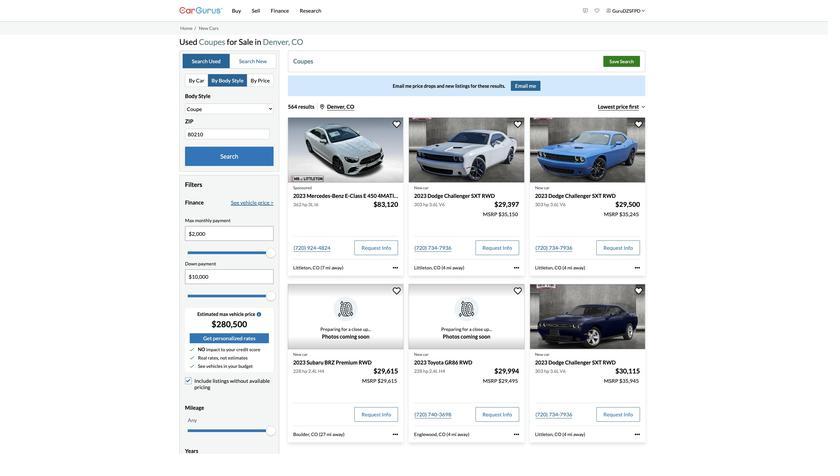 Task type: describe. For each thing, give the bounding box(es) containing it.
estimates
[[228, 355, 248, 361]]

mi for $29,500
[[568, 265, 573, 271]]

3.6l for $30,115
[[551, 369, 559, 374]]

(720) for $29,500
[[536, 245, 548, 251]]

362
[[293, 202, 302, 207]]

see vehicle price >
[[231, 200, 274, 206]]

msrp for $29,994
[[483, 378, 498, 384]]

ellipsis h image for $29,500
[[635, 265, 641, 271]]

benz
[[332, 193, 344, 199]]

564 results
[[288, 104, 315, 110]]

(720) 924-4824
[[294, 245, 331, 251]]

class
[[350, 193, 363, 199]]

$35,945
[[620, 378, 640, 384]]

rwd inside new car 2023 toyota gr86 rwd
[[460, 360, 473, 366]]

mi for $29,994
[[452, 432, 457, 438]]

no
[[198, 347, 205, 353]]

get personalized rates
[[203, 335, 256, 342]]

rwd for $29,500
[[603, 193, 616, 199]]

mi for $30,115
[[568, 432, 573, 438]]

boulder, co (27 mi away)
[[293, 432, 345, 438]]

car for $29,615
[[302, 352, 308, 357]]

362 hp 3l i6
[[293, 202, 319, 207]]

0 vertical spatial payment
[[213, 218, 231, 224]]

303 for $29,500
[[536, 202, 544, 207]]

save search
[[610, 59, 634, 64]]

$29,500 msrp $35,245
[[604, 200, 641, 217]]

dodge for $29,397
[[428, 193, 444, 199]]

by price tab
[[247, 74, 273, 87]]

2023 for $29,994
[[415, 360, 427, 366]]

rates
[[244, 335, 256, 342]]

3.6l for $29,397
[[430, 202, 438, 207]]

littleton, for $29,397
[[415, 265, 433, 271]]

hp for $29,500
[[545, 202, 550, 207]]

down
[[185, 261, 197, 267]]

denver, co button
[[320, 104, 355, 110]]

these
[[478, 83, 490, 89]]

email for email me price drops and new listings for these results.
[[393, 83, 405, 89]]

0 vertical spatial listings
[[456, 83, 470, 89]]

email me price drops and new listings for these results.
[[393, 83, 506, 89]]

0 horizontal spatial price
[[245, 312, 256, 317]]

to
[[221, 347, 225, 353]]

car for $30,115
[[545, 352, 550, 357]]

request info for $29,994
[[483, 412, 513, 418]]

littleton, co (4 mi away) for $29,397
[[415, 265, 465, 271]]

new for $29,500
[[536, 185, 544, 190]]

save
[[610, 59, 620, 64]]

564
[[288, 104, 297, 110]]

chevron down image
[[642, 9, 646, 12]]

7936 for $29,397
[[439, 245, 452, 251]]

car
[[196, 77, 205, 84]]

car for $29,500
[[545, 185, 550, 190]]

450
[[368, 193, 377, 199]]

tab list containing by car
[[185, 74, 274, 87]]

new car 2023 dodge challenger sxt rwd for $29,500
[[536, 185, 616, 199]]

me for email me price drops and new listings for these results.
[[406, 83, 412, 89]]

dodge for $30,115
[[549, 360, 565, 366]]

2.4l for $29,994
[[430, 369, 438, 374]]

gurudzsfpd button
[[604, 1, 649, 20]]

request info button for $29,500
[[597, 241, 641, 255]]

challenger for $29,397
[[445, 193, 471, 199]]

estimated max vehicle price
[[198, 312, 256, 317]]

0 vertical spatial used
[[180, 37, 198, 46]]

1 horizontal spatial denver,
[[327, 104, 346, 110]]

littleton, co (4 mi away) for $30,115
[[536, 432, 586, 438]]

request for $29,500
[[604, 245, 623, 251]]

and
[[437, 83, 445, 89]]

new
[[446, 83, 455, 89]]

(720) 734-7936 button for $30,115
[[536, 408, 573, 422]]

sponsored 2023 mercedes-benz e-class e 450 4matic coupe awd
[[293, 185, 429, 199]]

littleton, co (7 mi away)
[[293, 265, 344, 271]]

v6 for $29,500
[[560, 202, 566, 207]]

(720) for $29,397
[[415, 245, 427, 251]]

734- for $29,397
[[428, 245, 439, 251]]

real rates, not estimates
[[198, 355, 248, 361]]

results
[[298, 104, 315, 110]]

0 horizontal spatial in
[[224, 364, 227, 369]]

style inside by body style tab
[[232, 77, 244, 84]]

your for budget
[[228, 364, 238, 369]]

manufaktur moonlight white 2023 mercedes-benz e-class e 450 4matic coupe awd coupe all-wheel drive 9-speed automatic image
[[288, 118, 404, 183]]

sxt for $30,115
[[593, 360, 602, 366]]

by body style
[[212, 77, 244, 84]]

home / new cars
[[180, 25, 219, 31]]

littleton, for $30,115
[[536, 432, 554, 438]]

734- for $29,500
[[549, 245, 561, 251]]

new for $29,397
[[415, 185, 423, 190]]

email for email me
[[516, 83, 528, 89]]

vehicles
[[206, 364, 223, 369]]

h4 for $29,615
[[318, 369, 324, 374]]

msrp for $29,615
[[362, 378, 377, 384]]

new car 2023 toyota gr86 rwd
[[415, 352, 473, 366]]

(720) 734-7936 button for $29,500
[[536, 241, 573, 255]]

body style
[[185, 93, 211, 99]]

estimated
[[198, 312, 219, 317]]

get
[[203, 335, 212, 342]]

results.
[[491, 83, 506, 89]]

gurudzsfpd
[[613, 8, 641, 13]]

$29,397 msrp $35,150
[[483, 200, 520, 217]]

e
[[364, 193, 367, 199]]

impact
[[206, 347, 220, 353]]

available
[[250, 378, 270, 384]]

new for $30,115
[[536, 352, 544, 357]]

(720) for $30,115
[[536, 412, 548, 418]]

0 horizontal spatial coupes
[[199, 37, 226, 46]]

home link
[[180, 25, 193, 31]]

car for $29,397
[[423, 185, 429, 190]]

by car
[[189, 77, 205, 84]]

white knuckle clearcoat 2023 dodge challenger sxt rwd coupe rear-wheel drive 8-speed automatic image
[[409, 118, 525, 183]]

credit
[[237, 347, 249, 353]]

request info for $29,500
[[604, 245, 634, 251]]

$29,615 msrp $29,615
[[362, 367, 399, 384]]

price for vehicle
[[258, 200, 270, 206]]

new car 2023 dodge challenger sxt rwd for $29,397
[[415, 185, 495, 199]]

by for by car
[[189, 77, 195, 84]]

me for email me
[[529, 83, 537, 89]]

budget
[[239, 364, 253, 369]]

rwd for $30,115
[[603, 360, 616, 366]]

littleton, for $29,500
[[536, 265, 554, 271]]

tab list containing search used
[[183, 54, 276, 69]]

new for $29,615
[[293, 352, 302, 357]]

price
[[258, 77, 270, 84]]

request info for $30,115
[[604, 412, 634, 418]]

v6 for $30,115
[[560, 369, 566, 374]]

research button
[[295, 0, 327, 21]]

request info button for $29,994
[[476, 408, 520, 422]]

1 vertical spatial vehicle
[[229, 312, 244, 317]]

cargurus logo homepage link link
[[180, 1, 223, 20]]

vehicle photo unavailable image for $29,994
[[409, 285, 525, 350]]

228 hp 2.4l h4 for $29,994
[[415, 369, 446, 374]]

englewood,
[[415, 432, 438, 438]]

filters
[[185, 181, 202, 189]]

3l
[[309, 202, 314, 207]]

mileage
[[185, 405, 204, 412]]

$29,397
[[495, 200, 520, 208]]

(720) 734-7936 for $29,397
[[415, 245, 452, 251]]

/
[[195, 25, 196, 31]]

see vehicles in your budget
[[198, 364, 253, 369]]

rates,
[[208, 355, 219, 361]]

monthly
[[195, 218, 212, 224]]

e-
[[345, 193, 350, 199]]

303 for $30,115
[[536, 369, 544, 374]]

4824
[[318, 245, 331, 251]]

brz
[[325, 360, 335, 366]]

by for by price
[[251, 77, 257, 84]]

vehicle inside see vehicle price > link
[[241, 200, 257, 206]]

englewood, co (4 mi away)
[[415, 432, 470, 438]]

check image
[[190, 364, 195, 369]]

challenger for $29,500
[[566, 193, 592, 199]]

email me
[[516, 83, 537, 89]]

cargurus logo homepage link image
[[180, 1, 223, 20]]

search for search
[[221, 153, 238, 160]]

research
[[300, 7, 322, 14]]

subaru
[[307, 360, 324, 366]]

include listings without available pricing
[[195, 378, 270, 391]]

email me button
[[511, 81, 541, 91]]

not
[[220, 355, 227, 361]]

new inside tab
[[256, 58, 267, 64]]

$35,245
[[620, 211, 640, 217]]

rwd for $29,615
[[359, 360, 372, 366]]

sell
[[252, 7, 260, 14]]

body inside tab
[[219, 77, 231, 84]]

search used
[[192, 58, 221, 64]]

user icon image
[[607, 8, 612, 13]]

2.4l for $29,615
[[309, 369, 317, 374]]

by car tab
[[186, 74, 208, 87]]

search new
[[239, 58, 267, 64]]

buy button
[[227, 0, 247, 21]]

mi for $29,615
[[327, 432, 332, 438]]

gurudzsfpd menu item
[[604, 1, 649, 20]]



Task type: locate. For each thing, give the bounding box(es) containing it.
search for search used
[[192, 58, 208, 64]]

see up max monthly payment text field
[[231, 200, 239, 206]]

2.4l down toyota
[[430, 369, 438, 374]]

(7
[[321, 265, 325, 271]]

(27
[[319, 432, 326, 438]]

zip
[[185, 118, 194, 125]]

rwd up the $30,115 msrp $35,945
[[603, 360, 616, 366]]

4matic
[[378, 193, 398, 199]]

1 vertical spatial style
[[199, 93, 211, 99]]

$35,150
[[499, 211, 519, 217]]

used up by body style
[[209, 58, 221, 64]]

by body style tab
[[208, 74, 247, 87]]

v6
[[439, 202, 445, 207], [560, 202, 566, 207], [560, 369, 566, 374]]

sxt for $29,500
[[593, 193, 602, 199]]

away) for $30,115
[[574, 432, 586, 438]]

0 horizontal spatial by
[[189, 77, 195, 84]]

away) for $29,994
[[458, 432, 470, 438]]

(4 for $29,500
[[563, 265, 567, 271]]

in down the not
[[224, 364, 227, 369]]

1 horizontal spatial used
[[209, 58, 221, 64]]

new inside new car 2023 toyota gr86 rwd
[[415, 352, 423, 357]]

1 vertical spatial finance
[[185, 200, 204, 206]]

awd
[[416, 193, 429, 199]]

sxt for $29,397
[[472, 193, 481, 199]]

away) for $29,615
[[333, 432, 345, 438]]

drops
[[424, 83, 436, 89]]

0 vertical spatial body
[[219, 77, 231, 84]]

toyota
[[428, 360, 444, 366]]

1 2.4l from the left
[[309, 369, 317, 374]]

littleton, co (4 mi away)
[[415, 265, 465, 271], [536, 265, 586, 271], [536, 432, 586, 438]]

rwd right "premium"
[[359, 360, 372, 366]]

2 2.4l from the left
[[430, 369, 438, 374]]

1 ellipsis h image from the top
[[514, 265, 520, 271]]

used inside search used tab
[[209, 58, 221, 64]]

finance down filters
[[185, 200, 204, 206]]

303 right the $29,397
[[536, 202, 544, 207]]

personalized
[[213, 335, 243, 342]]

check image up check image
[[190, 356, 195, 361]]

include
[[195, 378, 212, 384]]

sale
[[239, 37, 253, 46]]

mileage button
[[185, 400, 274, 417]]

body
[[219, 77, 231, 84], [185, 93, 198, 99]]

me inside button
[[529, 83, 537, 89]]

by inside by car tab
[[189, 77, 195, 84]]

vehicle left >
[[241, 200, 257, 206]]

map marker alt image
[[320, 104, 324, 110]]

$29,500
[[616, 200, 641, 208]]

get personalized rates button
[[190, 334, 269, 344]]

price left info circle image
[[245, 312, 256, 317]]

car inside new car 2023 toyota gr86 rwd
[[423, 352, 429, 357]]

Down payment text field
[[186, 270, 273, 284]]

saved cars image
[[595, 8, 600, 13]]

new for $29,994
[[415, 352, 423, 357]]

1 vertical spatial $29,615
[[378, 378, 398, 384]]

1 vertical spatial your
[[228, 364, 238, 369]]

2023 inside sponsored 2023 mercedes-benz e-class e 450 4matic coupe awd
[[293, 193, 306, 199]]

303 hp 3.6l v6 for $30,115
[[536, 369, 566, 374]]

303 hp 3.6l v6 for $29,500
[[536, 202, 566, 207]]

listings
[[456, 83, 470, 89], [213, 378, 229, 384]]

0 horizontal spatial listings
[[213, 378, 229, 384]]

1 vertical spatial price
[[258, 200, 270, 206]]

2 ellipsis h image from the top
[[514, 432, 520, 438]]

request info for $29,397
[[483, 245, 513, 251]]

new car 2023 subaru brz premium rwd
[[293, 352, 372, 366]]

car inside "new car 2023 subaru brz premium rwd"
[[302, 352, 308, 357]]

1 vertical spatial for
[[471, 83, 477, 89]]

search down sale
[[239, 58, 255, 64]]

see down real
[[198, 364, 205, 369]]

by left the 'price'
[[251, 77, 257, 84]]

1 horizontal spatial email
[[516, 83, 528, 89]]

1 check image from the top
[[190, 348, 195, 352]]

search down the zip phone field
[[221, 153, 238, 160]]

request for $29,994
[[483, 412, 502, 418]]

2 check image from the top
[[190, 356, 195, 361]]

max
[[220, 312, 228, 317]]

1 vertical spatial used
[[209, 58, 221, 64]]

1 horizontal spatial listings
[[456, 83, 470, 89]]

1 h4 from the left
[[318, 369, 324, 374]]

(720) 740-3698 button
[[415, 408, 452, 422]]

1 horizontal spatial for
[[471, 83, 477, 89]]

msrp
[[483, 211, 498, 217], [604, 211, 619, 217], [362, 378, 377, 384], [483, 378, 498, 384], [604, 378, 619, 384]]

see
[[231, 200, 239, 206], [198, 364, 205, 369]]

303 right the $29,994
[[536, 369, 544, 374]]

your
[[226, 347, 236, 353], [228, 364, 238, 369]]

msrp for $29,500
[[604, 211, 619, 217]]

request for $29,397
[[483, 245, 502, 251]]

search new tab
[[230, 54, 276, 68]]

h4
[[318, 369, 324, 374], [439, 369, 446, 374]]

1 vertical spatial check image
[[190, 356, 195, 361]]

0 horizontal spatial see
[[198, 364, 205, 369]]

0 horizontal spatial used
[[180, 37, 198, 46]]

(4 for $30,115
[[563, 432, 567, 438]]

228 hp 2.4l h4 down subaru
[[293, 369, 324, 374]]

msrp inside $29,397 msrp $35,150
[[483, 211, 498, 217]]

menu bar containing buy
[[223, 0, 580, 21]]

vehicle photo unavailable image
[[288, 285, 404, 350], [409, 285, 525, 350]]

7936 for $30,115
[[561, 412, 573, 418]]

303 hp 3.6l v6
[[415, 202, 445, 207], [536, 202, 566, 207], [536, 369, 566, 374]]

payment right 'down'
[[198, 261, 216, 267]]

used coupes for sale in denver, co
[[180, 37, 304, 46]]

body right car
[[219, 77, 231, 84]]

Max monthly payment text field
[[186, 227, 273, 241]]

1 vertical spatial denver,
[[327, 104, 346, 110]]

tab list down search used tab on the top of page
[[185, 74, 274, 87]]

303 hp 3.6l v6 for $29,397
[[415, 202, 445, 207]]

$30,115
[[616, 367, 641, 375]]

used down 'home'
[[180, 37, 198, 46]]

(720) 740-3698
[[415, 412, 452, 418]]

i6
[[315, 202, 319, 207]]

tab list up by body style
[[183, 54, 276, 69]]

1 horizontal spatial me
[[529, 83, 537, 89]]

see for see vehicle price >
[[231, 200, 239, 206]]

0 horizontal spatial vehicle photo unavailable image
[[288, 285, 404, 350]]

sxt
[[472, 193, 481, 199], [593, 193, 602, 199], [593, 360, 602, 366]]

0 vertical spatial your
[[226, 347, 236, 353]]

0 horizontal spatial for
[[227, 37, 237, 46]]

used
[[180, 37, 198, 46], [209, 58, 221, 64]]

1 horizontal spatial coupes
[[293, 58, 314, 65]]

price left drops in the right of the page
[[413, 83, 423, 89]]

msrp inside the $30,115 msrp $35,945
[[604, 378, 619, 384]]

1 horizontal spatial see
[[231, 200, 239, 206]]

2 vehicle photo unavailable image from the left
[[409, 285, 525, 350]]

mercedes-
[[307, 193, 332, 199]]

info
[[382, 245, 392, 251], [503, 245, 513, 251], [624, 245, 634, 251], [382, 412, 392, 418], [503, 412, 513, 418], [624, 412, 634, 418]]

1 horizontal spatial body
[[219, 77, 231, 84]]

buy
[[232, 7, 241, 14]]

$29,994
[[495, 367, 520, 375]]

2.4l down subaru
[[309, 369, 317, 374]]

0 horizontal spatial style
[[199, 93, 211, 99]]

1 by from the left
[[189, 77, 195, 84]]

msrp inside $29,500 msrp $35,245
[[604, 211, 619, 217]]

0 horizontal spatial finance
[[185, 200, 204, 206]]

b5 blue pearlcoat 2023 dodge challenger sxt rwd coupe rear-wheel drive 8-speed automatic image
[[530, 118, 646, 183]]

rwd
[[482, 193, 495, 199], [603, 193, 616, 199], [359, 360, 372, 366], [460, 360, 473, 366], [603, 360, 616, 366]]

ellipsis h image for $29,397
[[514, 265, 520, 271]]

search up car
[[192, 58, 208, 64]]

2023 for $29,615
[[293, 360, 306, 366]]

2023 for $30,115
[[536, 360, 548, 366]]

0 horizontal spatial 228 hp 2.4l h4
[[293, 369, 324, 374]]

1 vertical spatial coupes
[[293, 58, 314, 65]]

search used tab
[[183, 54, 230, 68]]

0 horizontal spatial 2.4l
[[309, 369, 317, 374]]

away) for $29,397
[[453, 265, 465, 271]]

ZIP telephone field
[[185, 129, 270, 140]]

challenger
[[445, 193, 471, 199], [566, 193, 592, 199], [566, 360, 592, 366]]

3 by from the left
[[251, 77, 257, 84]]

$30,115 msrp $35,945
[[604, 367, 641, 384]]

1 horizontal spatial vehicle photo unavailable image
[[409, 285, 525, 350]]

new inside "new car 2023 subaru brz premium rwd"
[[293, 352, 302, 357]]

body down by car tab
[[185, 93, 198, 99]]

request info button for $30,115
[[597, 408, 641, 422]]

down payment
[[185, 261, 216, 267]]

for left these
[[471, 83, 477, 89]]

1 horizontal spatial price
[[258, 200, 270, 206]]

for left sale
[[227, 37, 237, 46]]

msrp for $29,397
[[483, 211, 498, 217]]

vehicle up $280,500
[[229, 312, 244, 317]]

1 horizontal spatial finance
[[271, 7, 289, 14]]

cars
[[209, 25, 219, 31]]

(720) 734-7936
[[415, 245, 452, 251], [536, 245, 573, 251], [536, 412, 573, 418]]

1 vertical spatial payment
[[198, 261, 216, 267]]

0 horizontal spatial h4
[[318, 369, 324, 374]]

3.6l for $29,500
[[551, 202, 559, 207]]

0 vertical spatial denver,
[[263, 37, 290, 46]]

gurudzsfpd menu
[[580, 1, 649, 20]]

price inside see vehicle price > link
[[258, 200, 270, 206]]

2 228 from the left
[[415, 369, 423, 374]]

2 228 hp 2.4l h4 from the left
[[415, 369, 446, 374]]

2 vertical spatial price
[[245, 312, 256, 317]]

by left car
[[189, 77, 195, 84]]

finance inside popup button
[[271, 7, 289, 14]]

new car 2023 dodge challenger sxt rwd for $30,115
[[536, 352, 616, 366]]

1 vehicle photo unavailable image from the left
[[288, 285, 404, 350]]

listings down see vehicles in your budget
[[213, 378, 229, 384]]

search
[[192, 58, 208, 64], [239, 58, 255, 64], [621, 59, 634, 64], [221, 153, 238, 160]]

car for $29,994
[[423, 352, 429, 357]]

denver, co
[[327, 104, 355, 110]]

info for $30,115
[[624, 412, 634, 418]]

hp for $30,115
[[545, 369, 550, 374]]

payment
[[213, 218, 231, 224], [198, 261, 216, 267]]

1 horizontal spatial h4
[[439, 369, 446, 374]]

check image
[[190, 348, 195, 352], [190, 356, 195, 361]]

listings inside include listings without available pricing
[[213, 378, 229, 384]]

by inside by price tab
[[251, 77, 257, 84]]

car
[[423, 185, 429, 190], [545, 185, 550, 190], [302, 352, 308, 357], [423, 352, 429, 357], [545, 352, 550, 357]]

2 horizontal spatial price
[[413, 83, 423, 89]]

me
[[529, 83, 537, 89], [406, 83, 412, 89]]

0 vertical spatial check image
[[190, 348, 195, 352]]

ellipsis h image for $29,615
[[393, 432, 399, 438]]

rwd inside "new car 2023 subaru brz premium rwd"
[[359, 360, 372, 366]]

ellipsis h image for $29,994
[[514, 432, 520, 438]]

rwd up $29,397 msrp $35,150
[[482, 193, 495, 199]]

v6 for $29,397
[[439, 202, 445, 207]]

request info button for $29,397
[[476, 241, 520, 255]]

request info button
[[355, 241, 399, 255], [476, 241, 520, 255], [597, 241, 641, 255], [355, 408, 399, 422], [476, 408, 520, 422], [597, 408, 641, 422]]

(720)
[[294, 245, 306, 251], [415, 245, 427, 251], [536, 245, 548, 251], [415, 412, 427, 418], [536, 412, 548, 418]]

by right car
[[212, 77, 218, 84]]

7936 for $29,500
[[561, 245, 573, 251]]

1 horizontal spatial style
[[232, 77, 244, 84]]

premium
[[336, 360, 358, 366]]

email right results.
[[516, 83, 528, 89]]

littleton, co (4 mi away) for $29,500
[[536, 265, 586, 271]]

littleton,
[[293, 265, 312, 271], [415, 265, 433, 271], [536, 265, 554, 271], [536, 432, 554, 438]]

2023
[[293, 193, 306, 199], [415, 193, 427, 199], [536, 193, 548, 199], [293, 360, 306, 366], [415, 360, 427, 366], [536, 360, 548, 366]]

(720) 734-7936 for $29,500
[[536, 245, 573, 251]]

price for me
[[413, 83, 423, 89]]

2023 inside new car 2023 toyota gr86 rwd
[[415, 360, 427, 366]]

finance
[[271, 7, 289, 14], [185, 200, 204, 206]]

menu bar
[[223, 0, 580, 21]]

in right sale
[[255, 37, 262, 46]]

(720) 734-7936 button for $29,397
[[415, 241, 452, 255]]

1 horizontal spatial 228
[[415, 369, 423, 374]]

search button
[[185, 147, 274, 166]]

0 horizontal spatial denver,
[[263, 37, 290, 46]]

finance right sell at the top of the page
[[271, 7, 289, 14]]

denver, right map marker alt icon
[[327, 104, 346, 110]]

email left drops in the right of the page
[[393, 83, 405, 89]]

by
[[189, 77, 195, 84], [212, 77, 218, 84], [251, 77, 257, 84]]

1 horizontal spatial 228 hp 2.4l h4
[[415, 369, 446, 374]]

$83,120
[[374, 200, 399, 208]]

info for $29,397
[[503, 245, 513, 251]]

vehicle photo unavailable image for $29,615
[[288, 285, 404, 350]]

0 horizontal spatial 228
[[293, 369, 302, 374]]

1 vertical spatial in
[[224, 364, 227, 369]]

0 vertical spatial vehicle
[[241, 200, 257, 206]]

303 down awd
[[415, 202, 423, 207]]

h4 down subaru
[[318, 369, 324, 374]]

away) for $29,500
[[574, 265, 586, 271]]

0 vertical spatial in
[[255, 37, 262, 46]]

request for $30,115
[[604, 412, 623, 418]]

without
[[230, 378, 249, 384]]

(4 for $29,397
[[442, 265, 446, 271]]

1 228 hp 2.4l h4 from the left
[[293, 369, 324, 374]]

no impact to your credit score
[[198, 347, 261, 353]]

0 horizontal spatial me
[[406, 83, 412, 89]]

search for search new
[[239, 58, 255, 64]]

2 by from the left
[[212, 77, 218, 84]]

denver, right sale
[[263, 37, 290, 46]]

(720) 734-7936 for $30,115
[[536, 412, 573, 418]]

3698
[[439, 412, 452, 418]]

msrp inside $29,615 msrp $29,615
[[362, 378, 377, 384]]

by for by body style
[[212, 77, 218, 84]]

rwd right gr86 at right
[[460, 360, 473, 366]]

228 hp 2.4l h4 down toyota
[[415, 369, 446, 374]]

denver,
[[263, 37, 290, 46], [327, 104, 346, 110]]

h4 down toyota
[[439, 369, 446, 374]]

gr86
[[445, 360, 459, 366]]

1 horizontal spatial by
[[212, 77, 218, 84]]

228 for $29,615
[[293, 369, 302, 374]]

0 vertical spatial tab list
[[183, 54, 276, 69]]

(720) for $29,994
[[415, 412, 427, 418]]

2 h4 from the left
[[439, 369, 446, 374]]

0 vertical spatial $29,615
[[374, 367, 399, 375]]

tab list
[[183, 54, 276, 69], [185, 74, 274, 87]]

1 vertical spatial body
[[185, 93, 198, 99]]

destroyer gray clearcoat 2023 dodge challenger sxt rwd coupe rear-wheel drive 8-speed automatic image
[[530, 285, 646, 350]]

2023 inside "new car 2023 subaru brz premium rwd"
[[293, 360, 306, 366]]

0 vertical spatial coupes
[[199, 37, 226, 46]]

msrp inside $29,994 msrp $29,495
[[483, 378, 498, 384]]

228 for $29,994
[[415, 369, 423, 374]]

ellipsis h image
[[514, 265, 520, 271], [514, 432, 520, 438]]

payment up max monthly payment text field
[[213, 218, 231, 224]]

save search button
[[604, 56, 641, 67]]

0 vertical spatial ellipsis h image
[[514, 265, 520, 271]]

924-
[[307, 245, 318, 251]]

1 vertical spatial listings
[[213, 378, 229, 384]]

email inside button
[[516, 83, 528, 89]]

new car 2023 dodge challenger sxt rwd
[[415, 185, 495, 199], [536, 185, 616, 199], [536, 352, 616, 366]]

info for $29,994
[[503, 412, 513, 418]]

1 vertical spatial see
[[198, 364, 205, 369]]

sponsored
[[293, 185, 312, 190]]

hp for $29,397
[[424, 202, 429, 207]]

0 vertical spatial style
[[232, 77, 244, 84]]

0 vertical spatial price
[[413, 83, 423, 89]]

add a car review image
[[584, 8, 588, 13]]

info for $29,500
[[624, 245, 634, 251]]

hp for $29,994
[[424, 369, 429, 374]]

0 vertical spatial for
[[227, 37, 237, 46]]

$29,994 msrp $29,495
[[483, 367, 520, 384]]

1 vertical spatial tab list
[[185, 74, 274, 87]]

price left >
[[258, 200, 270, 206]]

challenger for $30,115
[[566, 360, 592, 366]]

finance button
[[266, 0, 295, 21]]

by inside by body style tab
[[212, 77, 218, 84]]

dodge
[[428, 193, 444, 199], [549, 193, 565, 199], [549, 360, 565, 366]]

228 hp 2.4l h4 for $29,615
[[293, 369, 324, 374]]

303
[[415, 202, 423, 207], [536, 202, 544, 207], [536, 369, 544, 374]]

mi for $29,397
[[447, 265, 452, 271]]

check image left no
[[190, 348, 195, 352]]

style left by price
[[232, 77, 244, 84]]

your down estimates
[[228, 364, 238, 369]]

style down car
[[199, 93, 211, 99]]

2023 for $29,500
[[536, 193, 548, 199]]

0 vertical spatial see
[[231, 200, 239, 206]]

hp for $29,615
[[302, 369, 308, 374]]

request info
[[362, 245, 392, 251], [483, 245, 513, 251], [604, 245, 634, 251], [362, 412, 392, 418], [483, 412, 513, 418], [604, 412, 634, 418]]

0 horizontal spatial body
[[185, 93, 198, 99]]

1 horizontal spatial in
[[255, 37, 262, 46]]

1 horizontal spatial 2.4l
[[430, 369, 438, 374]]

3.6l
[[430, 202, 438, 207], [551, 202, 559, 207], [551, 369, 559, 374]]

search right save
[[621, 59, 634, 64]]

2 horizontal spatial by
[[251, 77, 257, 84]]

0 horizontal spatial email
[[393, 83, 405, 89]]

ellipsis h image
[[393, 265, 399, 271], [635, 265, 641, 271], [393, 432, 399, 438], [635, 432, 641, 438]]

for
[[227, 37, 237, 46], [471, 83, 477, 89]]

email
[[516, 83, 528, 89], [393, 83, 405, 89]]

(720) 734-7936 button
[[415, 241, 452, 255], [536, 241, 573, 255], [536, 408, 573, 422]]

0 vertical spatial finance
[[271, 7, 289, 14]]

dodge for $29,500
[[549, 193, 565, 199]]

listings right 'new'
[[456, 83, 470, 89]]

see for see vehicles in your budget
[[198, 364, 205, 369]]

your right to
[[226, 347, 236, 353]]

1 228 from the left
[[293, 369, 302, 374]]

1 vertical spatial ellipsis h image
[[514, 432, 520, 438]]

rwd up $29,500 msrp $35,245
[[603, 193, 616, 199]]

info circle image
[[257, 312, 262, 317]]



Task type: vqa. For each thing, say whether or not it's contained in the screenshot.


